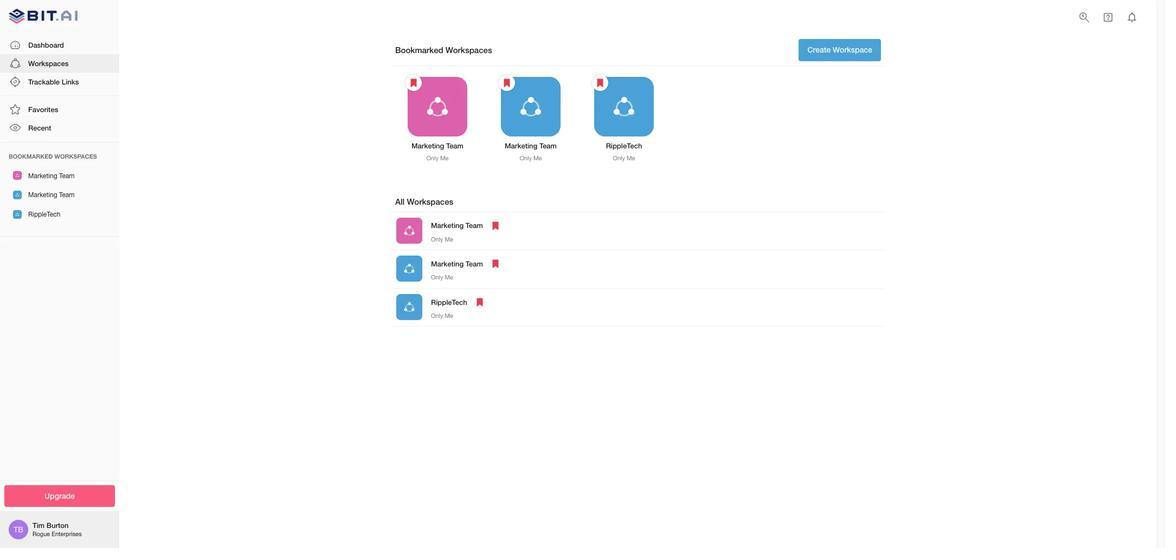 Task type: vqa. For each thing, say whether or not it's contained in the screenshot.
fourth THE HELP image from the bottom of the page
no



Task type: describe. For each thing, give the bounding box(es) containing it.
bookmarked
[[395, 45, 443, 55]]

workspace
[[833, 45, 873, 54]]

1 remove bookmark image from the left
[[407, 76, 420, 89]]

create workspace
[[808, 45, 873, 54]]

bookmarked workspaces
[[9, 153, 97, 160]]

bookmarked
[[9, 153, 53, 160]]

workspaces for bookmarked workspaces
[[446, 45, 492, 55]]

all workspaces
[[395, 197, 454, 206]]

recent button
[[0, 119, 119, 138]]

2 only me from the top
[[431, 274, 453, 281]]

me inside rippletech only me
[[627, 155, 635, 162]]

upgrade
[[44, 492, 75, 501]]

marketing team only me for 2nd remove bookmark image from left
[[505, 141, 557, 162]]

burton
[[47, 522, 69, 531]]

rippletech inside 'button'
[[28, 211, 60, 218]]

rippletech only me
[[606, 141, 642, 162]]

marketing team only me for first remove bookmark image from left
[[412, 141, 464, 162]]

links
[[62, 78, 79, 86]]

enterprises
[[52, 532, 82, 538]]

1 marketing team button from the top
[[0, 166, 119, 186]]

workspaces button
[[0, 54, 119, 73]]

tb
[[14, 526, 23, 535]]

2 marketing team button from the top
[[0, 186, 119, 205]]

2 remove bookmark image from the left
[[501, 76, 514, 89]]

rippletech button
[[0, 205, 119, 224]]

trackable
[[28, 78, 60, 86]]

dashboard
[[28, 40, 64, 49]]

trackable links button
[[0, 73, 119, 91]]

favorites button
[[0, 100, 119, 119]]

dashboard button
[[0, 36, 119, 54]]

all
[[395, 197, 405, 206]]

create
[[808, 45, 831, 54]]



Task type: locate. For each thing, give the bounding box(es) containing it.
2 marketing team only me from the left
[[505, 141, 557, 162]]

trackable links
[[28, 78, 79, 86]]

0 vertical spatial only me
[[431, 236, 453, 243]]

rippletech
[[606, 141, 642, 150], [28, 211, 60, 218], [431, 298, 467, 307]]

only inside rippletech only me
[[613, 155, 625, 162]]

marketing team button
[[0, 166, 119, 186], [0, 186, 119, 205]]

2 vertical spatial workspaces
[[407, 197, 454, 206]]

marketing
[[412, 141, 444, 150], [505, 141, 538, 150], [28, 172, 57, 180], [28, 192, 57, 199], [431, 222, 464, 230], [431, 260, 464, 268]]

workspaces right all
[[407, 197, 454, 206]]

bookmarked workspaces
[[395, 45, 492, 55]]

tim
[[33, 522, 45, 531]]

0 vertical spatial rippletech
[[606, 141, 642, 150]]

1 marketing team only me from the left
[[412, 141, 464, 162]]

1 horizontal spatial rippletech
[[431, 298, 467, 307]]

remove bookmark image
[[407, 76, 420, 89], [501, 76, 514, 89]]

1 vertical spatial rippletech
[[28, 211, 60, 218]]

2 vertical spatial rippletech
[[431, 298, 467, 307]]

workspaces for all workspaces
[[407, 197, 454, 206]]

0 horizontal spatial rippletech
[[28, 211, 60, 218]]

3 only me from the top
[[431, 313, 453, 319]]

0 vertical spatial workspaces
[[446, 45, 492, 55]]

favorites
[[28, 105, 58, 114]]

only
[[427, 155, 439, 162], [520, 155, 532, 162], [613, 155, 625, 162], [431, 236, 443, 243], [431, 274, 443, 281], [431, 313, 443, 319]]

marketing team only me
[[412, 141, 464, 162], [505, 141, 557, 162]]

2 vertical spatial only me
[[431, 313, 453, 319]]

only me
[[431, 236, 453, 243], [431, 274, 453, 281], [431, 313, 453, 319]]

team
[[446, 141, 464, 150], [540, 141, 557, 150], [59, 172, 75, 180], [59, 192, 75, 199], [466, 222, 483, 230], [466, 260, 483, 268]]

1 horizontal spatial remove bookmark image
[[501, 76, 514, 89]]

workspaces
[[446, 45, 492, 55], [28, 59, 69, 68], [407, 197, 454, 206]]

1 vertical spatial only me
[[431, 274, 453, 281]]

workspaces
[[55, 153, 97, 160]]

0 horizontal spatial marketing team only me
[[412, 141, 464, 162]]

remove bookmark image
[[594, 76, 607, 89], [489, 219, 502, 232], [489, 258, 502, 271], [473, 296, 486, 309]]

me
[[440, 155, 449, 162], [534, 155, 542, 162], [627, 155, 635, 162], [445, 236, 453, 243], [445, 274, 453, 281], [445, 313, 453, 319]]

workspaces right bookmarked on the left of page
[[446, 45, 492, 55]]

workspaces inside button
[[28, 59, 69, 68]]

1 horizontal spatial marketing team only me
[[505, 141, 557, 162]]

upgrade button
[[4, 486, 115, 508]]

rogue
[[33, 532, 50, 538]]

1 only me from the top
[[431, 236, 453, 243]]

tim burton rogue enterprises
[[33, 522, 82, 538]]

marketing team
[[28, 172, 75, 180], [28, 192, 75, 199], [431, 222, 483, 230], [431, 260, 483, 268]]

recent
[[28, 124, 51, 133]]

2 horizontal spatial rippletech
[[606, 141, 642, 150]]

1 vertical spatial workspaces
[[28, 59, 69, 68]]

0 horizontal spatial remove bookmark image
[[407, 76, 420, 89]]

workspaces down 'dashboard'
[[28, 59, 69, 68]]



